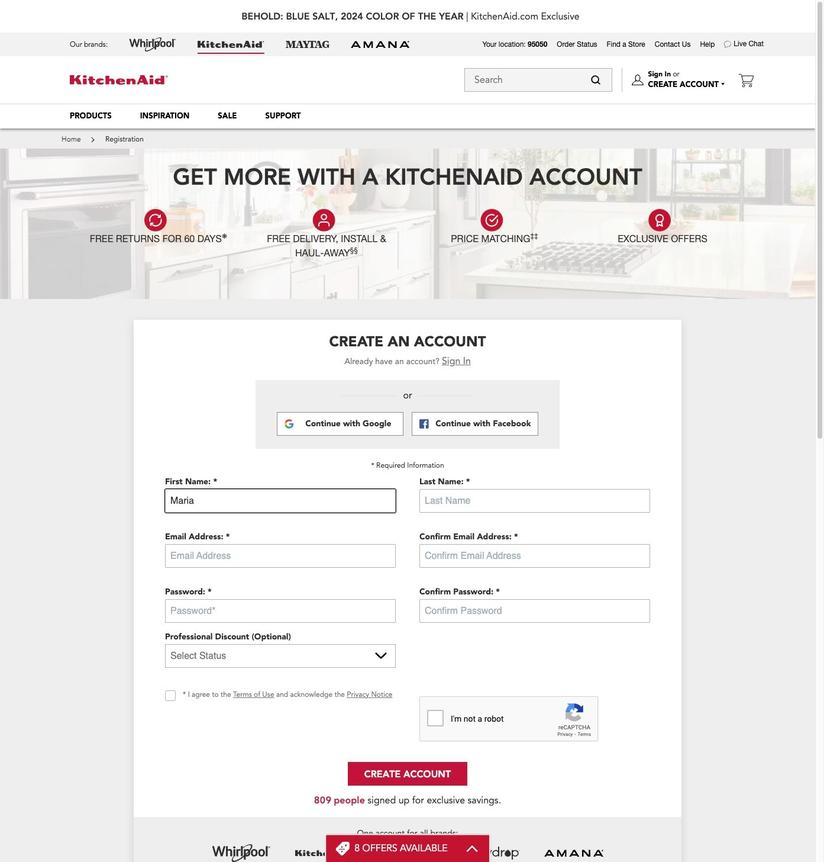 Task type: locate. For each thing, give the bounding box(es) containing it.
Email Address email field
[[165, 544, 396, 568]]

Confirm Password password field
[[420, 599, 651, 623]]

2 horizontal spatial kitchenaid image
[[295, 838, 354, 862]]

amanalogo nav image
[[545, 838, 604, 862]]

kitchenaid image
[[198, 41, 265, 48], [70, 75, 168, 85], [295, 838, 354, 862]]

0 vertical spatial maytag image
[[286, 41, 330, 48]]

inspiration element
[[140, 110, 190, 121]]

Confirm Email Address email field
[[420, 544, 651, 568]]

1 horizontal spatial whirlpool image
[[212, 838, 271, 862]]

0 horizontal spatial maytag image
[[286, 41, 330, 48]]

1 vertical spatial whirlpool image
[[212, 838, 271, 862]]

Last Name text field
[[420, 489, 651, 513]]

1 vertical spatial maytag image
[[378, 838, 438, 862]]

maytag image
[[286, 41, 330, 48], [378, 838, 438, 862]]

2 vertical spatial kitchenaid image
[[295, 838, 354, 862]]

0 horizontal spatial kitchenaid image
[[70, 75, 168, 85]]

1 vertical spatial kitchenaid image
[[70, 75, 168, 85]]

0 horizontal spatial whirlpool image
[[129, 37, 176, 52]]

1 horizontal spatial kitchenaid image
[[198, 41, 265, 48]]

0 vertical spatial whirlpool image
[[129, 37, 176, 52]]

menu
[[56, 104, 760, 128]]

whirlpool image
[[129, 37, 176, 52], [212, 838, 271, 862]]

products element
[[70, 110, 112, 121]]

1 horizontal spatial maytag image
[[378, 838, 438, 862]]

everydrop image
[[462, 838, 521, 862]]



Task type: vqa. For each thing, say whether or not it's contained in the screenshot.
MENU
yes



Task type: describe. For each thing, give the bounding box(es) containing it.
amana image
[[351, 40, 410, 49]]

First Name text field
[[165, 489, 396, 513]]

support element
[[266, 110, 301, 121]]

0 vertical spatial kitchenaid image
[[198, 41, 265, 48]]

Password password field
[[165, 599, 396, 623]]

Search search field
[[465, 68, 613, 92]]

sale element
[[218, 110, 237, 121]]



